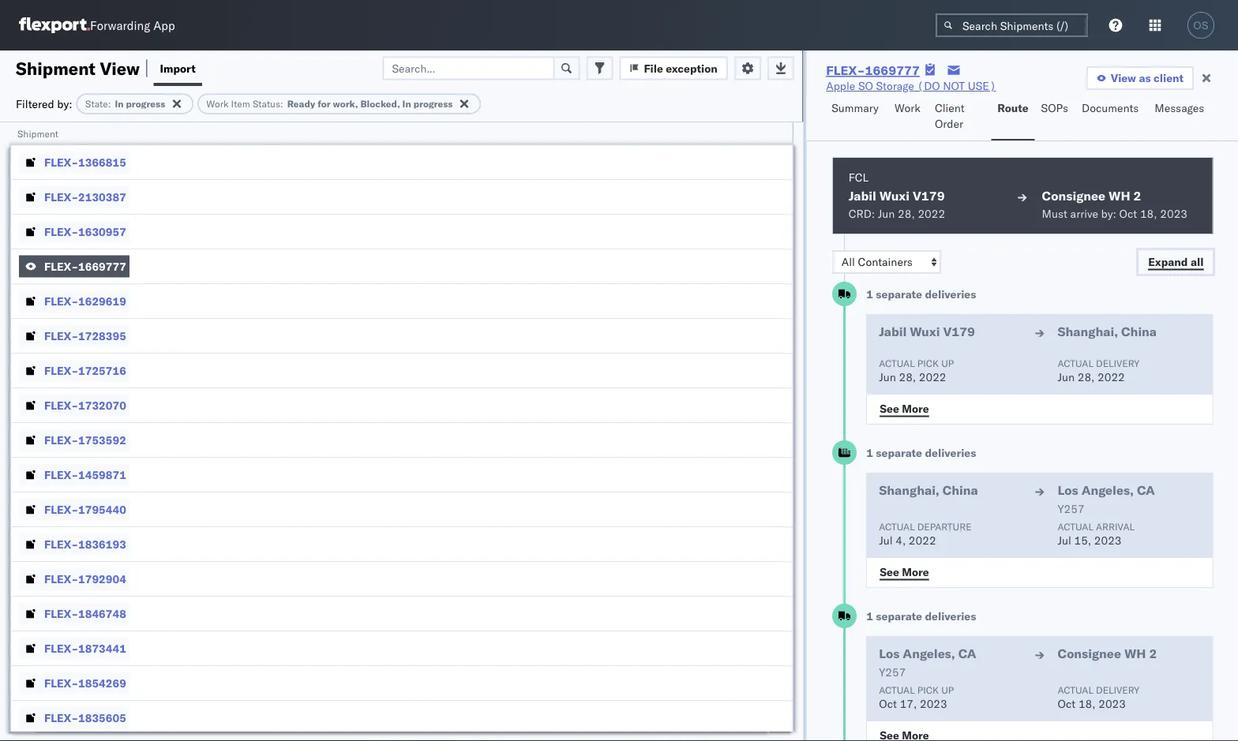 Task type: locate. For each thing, give the bounding box(es) containing it.
see more button down actual pick up jun 28, 2022
[[870, 397, 938, 421]]

by:
[[57, 97, 72, 111], [1101, 207, 1116, 221]]

1 see more button from the top
[[870, 397, 938, 421]]

angeles, up actual pick up oct 17, 2023
[[902, 646, 955, 662]]

jul for jul 15, 2023
[[1057, 534, 1071, 548]]

see down 4,
[[879, 565, 899, 579]]

wuxi up crd: jun 28, 2022
[[879, 188, 909, 204]]

flex- inside "button"
[[44, 294, 78, 308]]

2 progress from the left
[[414, 98, 453, 110]]

fcl
[[848, 171, 868, 184]]

1 pick from the top
[[917, 357, 939, 369]]

consignee
[[1042, 188, 1105, 204], [1057, 646, 1121, 662]]

1795440
[[78, 503, 126, 516]]

0 vertical spatial see more
[[879, 402, 929, 415]]

flex- down flex-1753592 button
[[44, 468, 78, 482]]

consignee wh 2
[[1042, 188, 1141, 204], [1057, 646, 1157, 662]]

flex- down flex-1629619 "button" on the left top
[[44, 329, 78, 343]]

0 vertical spatial shanghai, china
[[1057, 324, 1156, 340]]

1 see more from the top
[[879, 402, 929, 415]]

2022 inside actual delivery jun 28, 2022
[[1097, 370, 1125, 384]]

y257
[[1057, 502, 1084, 516], [879, 666, 906, 679]]

0 vertical spatial shipment
[[16, 57, 96, 79]]

pick for jabil wuxi v179
[[917, 357, 939, 369]]

2 separate from the top
[[876, 446, 922, 460]]

work left item
[[206, 98, 229, 110]]

0 horizontal spatial 18,
[[1078, 697, 1095, 711]]

see down actual pick up jun 28, 2022
[[879, 402, 899, 415]]

see
[[879, 402, 899, 415], [879, 565, 899, 579]]

0 horizontal spatial oct
[[879, 697, 897, 711]]

1 separate deliveries for jabil
[[866, 287, 976, 301]]

1366815
[[78, 155, 126, 169]]

0 vertical spatial consignee wh 2
[[1042, 188, 1141, 204]]

crd:
[[848, 207, 875, 221]]

2 jul from the left
[[1057, 534, 1071, 548]]

china
[[1121, 324, 1156, 340], [942, 482, 978, 498]]

0 horizontal spatial y257
[[879, 666, 906, 679]]

by: right the arrive on the top right of the page
[[1101, 207, 1116, 221]]

0 horizontal spatial jabil
[[848, 188, 876, 204]]

flex- down flex-1854269 button
[[44, 711, 78, 725]]

1 1 from the top
[[866, 287, 873, 301]]

actual inside actual pick up oct 17, 2023
[[879, 684, 915, 696]]

view up state : in progress
[[100, 57, 140, 79]]

flex- for flex-1836193 button
[[44, 537, 78, 551]]

flex- for flex-1629619 "button" on the left top
[[44, 294, 78, 308]]

actual for 18,
[[1057, 684, 1093, 696]]

2022 inside 'actual departure jul 4, 2022'
[[908, 534, 936, 548]]

2 deliveries from the top
[[925, 446, 976, 460]]

shanghai, china
[[1057, 324, 1156, 340], [879, 482, 978, 498]]

jul inside 'actual departure jul 4, 2022'
[[879, 534, 892, 548]]

2 vertical spatial 1 separate deliveries
[[866, 610, 976, 623]]

jabil wuxi v179 up actual pick up jun 28, 2022
[[879, 324, 975, 340]]

1 horizontal spatial work
[[895, 101, 921, 115]]

2 1 separate deliveries from the top
[[866, 446, 976, 460]]

consignee up the arrive on the top right of the page
[[1042, 188, 1105, 204]]

exception
[[666, 61, 718, 75]]

2 see more button from the top
[[870, 561, 938, 584]]

actual inside actual pick up jun 28, 2022
[[879, 357, 915, 369]]

: down shipment view
[[108, 98, 111, 110]]

consignee wh 2 up the arrive on the top right of the page
[[1042, 188, 1141, 204]]

client
[[1154, 71, 1184, 85]]

see more button down 4,
[[870, 561, 938, 584]]

flex-1846748 button
[[19, 603, 129, 625]]

1 1 separate deliveries from the top
[[866, 287, 976, 301]]

1835605
[[78, 711, 126, 725]]

blocked,
[[360, 98, 400, 110]]

jul left 4,
[[879, 534, 892, 548]]

0 vertical spatial pick
[[917, 357, 939, 369]]

flex- for flex-1795440 button
[[44, 503, 78, 516]]

0 horizontal spatial los angeles, ca y257
[[879, 646, 976, 679]]

more down actual pick up jun 28, 2022
[[902, 402, 929, 415]]

angeles,
[[1081, 482, 1134, 498], [902, 646, 955, 662]]

actual inside actual delivery oct 18, 2023
[[1057, 684, 1093, 696]]

oct for 17,
[[879, 697, 897, 711]]

view as client
[[1111, 71, 1184, 85]]

jun inside actual delivery jun 28, 2022
[[1057, 370, 1074, 384]]

1 vertical spatial pick
[[917, 684, 939, 696]]

flex- for flex-1459871 button
[[44, 468, 78, 482]]

1 vertical spatial wh
[[1124, 646, 1146, 662]]

los angeles, ca y257
[[1057, 482, 1155, 516], [879, 646, 976, 679]]

shanghai, up actual delivery jun 28, 2022
[[1057, 324, 1118, 340]]

flex- down "flex-1366815" button
[[44, 190, 78, 204]]

1 horizontal spatial y257
[[1057, 502, 1084, 516]]

flex- down flex-1732070 button
[[44, 433, 78, 447]]

jabil up actual pick up jun 28, 2022
[[879, 324, 906, 340]]

0 vertical spatial more
[[902, 402, 929, 415]]

flex-1669777 up flex-1629619
[[44, 259, 126, 273]]

flex-1846748
[[44, 607, 126, 621]]

v179 up crd: jun 28, 2022
[[912, 188, 944, 204]]

17,
[[900, 697, 917, 711]]

flex- down flex-1725716 'button'
[[44, 398, 78, 412]]

actual for jun
[[879, 357, 915, 369]]

Search... text field
[[382, 56, 555, 80]]

up inside actual pick up jun 28, 2022
[[941, 357, 954, 369]]

1 vertical spatial ca
[[958, 646, 976, 662]]

28, inside actual pick up jun 28, 2022
[[899, 370, 916, 384]]

0 vertical spatial see more button
[[870, 397, 938, 421]]

1 horizontal spatial los
[[1057, 482, 1078, 498]]

flex- inside 'button'
[[44, 364, 78, 377]]

0 vertical spatial delivery
[[1096, 357, 1139, 369]]

work down apple so storage (do not use) link
[[895, 101, 921, 115]]

2 vertical spatial deliveries
[[925, 610, 976, 623]]

1669777 down 1630957
[[78, 259, 126, 273]]

0 horizontal spatial flex-1669777
[[44, 259, 126, 273]]

0 horizontal spatial angeles,
[[902, 646, 955, 662]]

1836193
[[78, 537, 126, 551]]

flex-1753592
[[44, 433, 126, 447]]

flex- for flex-1854269 button
[[44, 676, 78, 690]]

y257 up 15, at bottom
[[1057, 502, 1084, 516]]

0 vertical spatial ca
[[1137, 482, 1155, 498]]

wh up must arrive by: oct 18, 2023
[[1108, 188, 1130, 204]]

file exception
[[644, 61, 718, 75]]

actual inside 'actual departure jul 4, 2022'
[[879, 521, 915, 533]]

pick inside actual pick up jun 28, 2022
[[917, 357, 939, 369]]

1 horizontal spatial jul
[[1057, 534, 1071, 548]]

1
[[866, 287, 873, 301], [866, 446, 873, 460], [866, 610, 873, 623]]

wuxi up actual pick up jun 28, 2022
[[910, 324, 940, 340]]

2130387
[[78, 190, 126, 204]]

china up departure
[[942, 482, 978, 498]]

actual
[[879, 357, 915, 369], [1057, 357, 1093, 369], [879, 521, 915, 533], [1057, 521, 1093, 533], [879, 684, 915, 696], [1057, 684, 1093, 696]]

by: right filtered
[[57, 97, 72, 111]]

3 separate from the top
[[876, 610, 922, 623]]

1 vertical spatial see more
[[879, 565, 929, 579]]

flex-1366815
[[44, 155, 126, 169]]

progress down import button
[[126, 98, 165, 110]]

flex-1792904
[[44, 572, 126, 586]]

actual inside actual arrival jul 15, 2023
[[1057, 521, 1093, 533]]

see more down 4,
[[879, 565, 929, 579]]

2 in from the left
[[402, 98, 411, 110]]

1 horizontal spatial progress
[[414, 98, 453, 110]]

2 vertical spatial separate
[[876, 610, 922, 623]]

flex- inside 'button'
[[44, 572, 78, 586]]

1 horizontal spatial 2
[[1149, 646, 1157, 662]]

flex- down flex-1795440 button
[[44, 537, 78, 551]]

angeles, up arrival
[[1081, 482, 1134, 498]]

1 vertical spatial see
[[879, 565, 899, 579]]

1 separate deliveries down 4,
[[866, 610, 976, 623]]

view inside button
[[1111, 71, 1136, 85]]

flex- down flex-1846748 button
[[44, 642, 78, 655]]

for
[[318, 98, 331, 110]]

1 horizontal spatial in
[[402, 98, 411, 110]]

flex-1669777 up so
[[826, 62, 920, 78]]

y257 up actual pick up oct 17, 2023
[[879, 666, 906, 679]]

2 horizontal spatial oct
[[1119, 207, 1137, 221]]

shipment down filtered
[[17, 128, 58, 139]]

1 vertical spatial angeles,
[[902, 646, 955, 662]]

delivery inside actual delivery oct 18, 2023
[[1096, 684, 1139, 696]]

0 vertical spatial 2
[[1133, 188, 1141, 204]]

state : in progress
[[85, 98, 165, 110]]

deliveries for china
[[925, 446, 976, 460]]

1 up from the top
[[941, 357, 954, 369]]

flex-1669777 link
[[826, 62, 920, 78]]

0 horizontal spatial jul
[[879, 534, 892, 548]]

progress
[[126, 98, 165, 110], [414, 98, 453, 110]]

flex-1629619
[[44, 294, 126, 308]]

consignee wh 2 up actual delivery oct 18, 2023
[[1057, 646, 1157, 662]]

0 vertical spatial flex-1669777
[[826, 62, 920, 78]]

forwarding app link
[[19, 17, 175, 33]]

see more down actual pick up jun 28, 2022
[[879, 402, 929, 415]]

0 vertical spatial deliveries
[[925, 287, 976, 301]]

expand
[[1148, 255, 1188, 268]]

1 vertical spatial separate
[[876, 446, 922, 460]]

apple so storage (do not use) link
[[826, 78, 996, 94]]

1 vertical spatial wuxi
[[910, 324, 940, 340]]

flex-1459871 button
[[19, 464, 129, 486]]

1 horizontal spatial flex-1669777
[[826, 62, 920, 78]]

0 vertical spatial 1
[[866, 287, 873, 301]]

work inside button
[[895, 101, 921, 115]]

1 separate deliveries up departure
[[866, 446, 976, 460]]

los up actual arrival jul 15, 2023
[[1057, 482, 1078, 498]]

1 vertical spatial 1 separate deliveries
[[866, 446, 976, 460]]

0 vertical spatial 1669777
[[865, 62, 920, 78]]

0 vertical spatial los angeles, ca y257
[[1057, 482, 1155, 516]]

1669777 up the storage
[[865, 62, 920, 78]]

flexport. image
[[19, 17, 90, 33]]

flex- for the flex-1792904 'button'
[[44, 572, 78, 586]]

2 more from the top
[[902, 565, 929, 579]]

deliveries
[[925, 287, 976, 301], [925, 446, 976, 460], [925, 610, 976, 623]]

delivery inside actual delivery jun 28, 2022
[[1096, 357, 1139, 369]]

flex- up flex-2130387 button
[[44, 155, 78, 169]]

1 horizontal spatial :
[[280, 98, 283, 110]]

0 vertical spatial 1 separate deliveries
[[866, 287, 976, 301]]

2023
[[1160, 207, 1187, 221], [1094, 534, 1121, 548], [920, 697, 947, 711], [1098, 697, 1126, 711]]

1873441
[[78, 642, 126, 655]]

flex- up apple
[[826, 62, 865, 78]]

actual for 15,
[[1057, 521, 1093, 533]]

1 horizontal spatial 18,
[[1140, 207, 1157, 221]]

2 1 from the top
[[866, 446, 873, 460]]

view left as
[[1111, 71, 1136, 85]]

status
[[253, 98, 280, 110]]

(do
[[917, 79, 940, 93]]

los
[[1057, 482, 1078, 498], [879, 646, 899, 662]]

flex- down flex-1459871 button
[[44, 503, 78, 516]]

1 horizontal spatial los angeles, ca y257
[[1057, 482, 1155, 516]]

wh up actual delivery oct 18, 2023
[[1124, 646, 1146, 662]]

jul left 15, at bottom
[[1057, 534, 1071, 548]]

1 vertical spatial flex-1669777
[[44, 259, 126, 273]]

4,
[[895, 534, 906, 548]]

0 vertical spatial up
[[941, 357, 954, 369]]

1 vertical spatial 2
[[1149, 646, 1157, 662]]

jabil
[[848, 188, 876, 204], [879, 324, 906, 340]]

1 vertical spatial china
[[942, 482, 978, 498]]

flex-1459871
[[44, 468, 126, 482]]

0 horizontal spatial shanghai,
[[879, 482, 939, 498]]

messages
[[1155, 101, 1204, 115]]

flex- for flex-1725716 'button'
[[44, 364, 78, 377]]

1 vertical spatial 18,
[[1078, 697, 1095, 711]]

deliveries for wuxi
[[925, 287, 976, 301]]

1 jul from the left
[[879, 534, 892, 548]]

0 vertical spatial separate
[[876, 287, 922, 301]]

client order button
[[929, 94, 991, 141]]

flex-1728395 button
[[19, 325, 129, 347]]

flex-1795440 button
[[19, 499, 129, 521]]

los angeles, ca y257 up actual pick up oct 17, 2023
[[879, 646, 976, 679]]

1 in from the left
[[115, 98, 124, 110]]

actual for 4,
[[879, 521, 915, 533]]

1 vertical spatial los
[[879, 646, 899, 662]]

0 horizontal spatial 2
[[1133, 188, 1141, 204]]

1 vertical spatial delivery
[[1096, 684, 1139, 696]]

2 up from the top
[[941, 684, 954, 696]]

1 horizontal spatial jabil
[[879, 324, 906, 340]]

0 horizontal spatial work
[[206, 98, 229, 110]]

1 horizontal spatial china
[[1121, 324, 1156, 340]]

1 horizontal spatial angeles,
[[1081, 482, 1134, 498]]

1 vertical spatial up
[[941, 684, 954, 696]]

1 separate deliveries up actual pick up jun 28, 2022
[[866, 287, 976, 301]]

more for jabil
[[902, 402, 929, 415]]

1 separate from the top
[[876, 287, 922, 301]]

18,
[[1140, 207, 1157, 221], [1078, 697, 1095, 711]]

2022 inside actual pick up jun 28, 2022
[[919, 370, 946, 384]]

jun inside actual pick up jun 28, 2022
[[879, 370, 896, 384]]

1 see from the top
[[879, 402, 899, 415]]

see more button for shanghai,
[[870, 561, 938, 584]]

1 vertical spatial shipment
[[17, 128, 58, 139]]

oct inside actual pick up oct 17, 2023
[[879, 697, 897, 711]]

route button
[[991, 94, 1035, 141]]

1 horizontal spatial by:
[[1101, 207, 1116, 221]]

flex- down flex-1728395 button
[[44, 364, 78, 377]]

in right blocked,
[[402, 98, 411, 110]]

flex- down the flex-1669777 button
[[44, 294, 78, 308]]

shanghai, china up departure
[[879, 482, 978, 498]]

0 vertical spatial jabil wuxi v179
[[848, 188, 944, 204]]

flex- down flex-1836193 button
[[44, 572, 78, 586]]

flex-1630957 button
[[19, 221, 129, 243]]

flex- down flex-2130387 button
[[44, 225, 78, 238]]

2 vertical spatial 1
[[866, 610, 873, 623]]

0 vertical spatial shanghai,
[[1057, 324, 1118, 340]]

2 see more from the top
[[879, 565, 929, 579]]

2 pick from the top
[[917, 684, 939, 696]]

1 horizontal spatial ca
[[1137, 482, 1155, 498]]

flex- down the flex-1792904 'button'
[[44, 607, 78, 621]]

in right state
[[115, 98, 124, 110]]

actual pick up jun 28, 2022
[[879, 357, 954, 384]]

2 see from the top
[[879, 565, 899, 579]]

progress up shipment button
[[414, 98, 453, 110]]

1 deliveries from the top
[[925, 287, 976, 301]]

shipment up the filtered by:
[[16, 57, 96, 79]]

pick inside actual pick up oct 17, 2023
[[917, 684, 939, 696]]

summary
[[832, 101, 879, 115]]

0 vertical spatial los
[[1057, 482, 1078, 498]]

up inside actual pick up oct 17, 2023
[[941, 684, 954, 696]]

0 horizontal spatial view
[[100, 57, 140, 79]]

oct for 18,
[[1119, 207, 1137, 221]]

up
[[941, 357, 954, 369], [941, 684, 954, 696]]

expand all
[[1148, 255, 1203, 268]]

not
[[943, 79, 965, 93]]

1728395
[[78, 329, 126, 343]]

flex-2130387
[[44, 190, 126, 204]]

0 horizontal spatial :
[[108, 98, 111, 110]]

flex- down flex-1873441 button
[[44, 676, 78, 690]]

1 vertical spatial more
[[902, 565, 929, 579]]

sops button
[[1035, 94, 1076, 141]]

import
[[160, 61, 196, 75]]

1 horizontal spatial oct
[[1057, 697, 1075, 711]]

consignee up actual delivery oct 18, 2023
[[1057, 646, 1121, 662]]

forwarding app
[[90, 18, 175, 33]]

actual inside actual delivery jun 28, 2022
[[1057, 357, 1093, 369]]

separate for shanghai,
[[876, 446, 922, 460]]

shipment inside button
[[17, 128, 58, 139]]

china up actual delivery jun 28, 2022
[[1121, 324, 1156, 340]]

jabil up crd:
[[848, 188, 876, 204]]

: left ready on the left top of page
[[280, 98, 283, 110]]

pick for los angeles, ca
[[917, 684, 939, 696]]

0 horizontal spatial in
[[115, 98, 124, 110]]

0 vertical spatial see
[[879, 402, 899, 415]]

0 horizontal spatial 1669777
[[78, 259, 126, 273]]

jabil wuxi v179 up crd: jun 28, 2022
[[848, 188, 944, 204]]

flex-1669777
[[826, 62, 920, 78], [44, 259, 126, 273]]

shanghai, china up actual delivery jun 28, 2022
[[1057, 324, 1156, 340]]

more for shanghai,
[[902, 565, 929, 579]]

more down 4,
[[902, 565, 929, 579]]

0 vertical spatial y257
[[1057, 502, 1084, 516]]

shanghai, up 'actual departure jul 4, 2022'
[[879, 482, 939, 498]]

flex- down flex-1630957 button
[[44, 259, 78, 273]]

jul inside actual arrival jul 15, 2023
[[1057, 534, 1071, 548]]

0 vertical spatial v179
[[912, 188, 944, 204]]

1 more from the top
[[902, 402, 929, 415]]

:
[[108, 98, 111, 110], [280, 98, 283, 110]]

file exception button
[[619, 56, 728, 80], [619, 56, 728, 80]]

los up actual pick up oct 17, 2023
[[879, 646, 899, 662]]

flex- for flex-1846748 button
[[44, 607, 78, 621]]

in
[[115, 98, 124, 110], [402, 98, 411, 110]]

resize handle column header
[[773, 122, 792, 741]]

0 horizontal spatial progress
[[126, 98, 165, 110]]

0 horizontal spatial by:
[[57, 97, 72, 111]]

1 delivery from the top
[[1096, 357, 1139, 369]]

los angeles, ca y257 up arrival
[[1057, 482, 1155, 516]]

up for jabil wuxi v179
[[941, 357, 954, 369]]

v179 up actual pick up jun 28, 2022
[[943, 324, 975, 340]]

pick
[[917, 357, 939, 369], [917, 684, 939, 696]]

2 delivery from the top
[[1096, 684, 1139, 696]]

1 vertical spatial shanghai, china
[[879, 482, 978, 498]]

1 vertical spatial los angeles, ca y257
[[879, 646, 976, 679]]



Task type: vqa. For each thing, say whether or not it's contained in the screenshot.
the 'flex-1630957' button
yes



Task type: describe. For each thing, give the bounding box(es) containing it.
ready
[[287, 98, 315, 110]]

1 horizontal spatial shanghai,
[[1057, 324, 1118, 340]]

apple
[[826, 79, 855, 93]]

delivery for shanghai,
[[1096, 357, 1139, 369]]

flex-1795440
[[44, 503, 126, 516]]

0 vertical spatial by:
[[57, 97, 72, 111]]

0 horizontal spatial ca
[[958, 646, 976, 662]]

1 vertical spatial jabil
[[879, 324, 906, 340]]

1725716
[[78, 364, 126, 377]]

1 for shanghai,
[[866, 446, 873, 460]]

1 horizontal spatial shanghai, china
[[1057, 324, 1156, 340]]

2 : from the left
[[280, 98, 283, 110]]

15,
[[1074, 534, 1091, 548]]

client
[[935, 101, 965, 115]]

2023 inside actual pick up oct 17, 2023
[[920, 697, 947, 711]]

1 vertical spatial y257
[[879, 666, 906, 679]]

flex-1728395
[[44, 329, 126, 343]]

shipment for shipment view
[[16, 57, 96, 79]]

1 vertical spatial consignee
[[1057, 646, 1121, 662]]

1 vertical spatial shanghai,
[[879, 482, 939, 498]]

3 1 separate deliveries from the top
[[866, 610, 976, 623]]

flex- for flex-1873441 button
[[44, 642, 78, 655]]

3 1 from the top
[[866, 610, 873, 623]]

actual for oct
[[879, 684, 915, 696]]

flex- for flex-1728395 button
[[44, 329, 78, 343]]

actual pick up oct 17, 2023
[[879, 684, 954, 711]]

see for shanghai, china
[[879, 565, 899, 579]]

shipment view
[[16, 57, 140, 79]]

1 horizontal spatial 1669777
[[865, 62, 920, 78]]

28, inside actual delivery jun 28, 2022
[[1077, 370, 1094, 384]]

documents button
[[1076, 94, 1148, 141]]

flex-1836193
[[44, 537, 126, 551]]

flex-1669777 inside button
[[44, 259, 126, 273]]

use)
[[968, 79, 996, 93]]

work,
[[333, 98, 358, 110]]

app
[[153, 18, 175, 33]]

1 vertical spatial consignee wh 2
[[1057, 646, 1157, 662]]

2023 inside actual delivery oct 18, 2023
[[1098, 697, 1126, 711]]

flex-1792904 button
[[19, 568, 129, 590]]

view as client button
[[1086, 66, 1194, 90]]

actual for 28,
[[1057, 357, 1093, 369]]

0 horizontal spatial shanghai, china
[[879, 482, 978, 498]]

flex-1854269 button
[[19, 672, 129, 694]]

actual delivery oct 18, 2023
[[1057, 684, 1139, 711]]

Search Shipments (/) text field
[[936, 13, 1088, 37]]

3 deliveries from the top
[[925, 610, 976, 623]]

sops
[[1041, 101, 1068, 115]]

so
[[858, 79, 873, 93]]

oct inside actual delivery oct 18, 2023
[[1057, 697, 1075, 711]]

1753592
[[78, 433, 126, 447]]

delivery for consignee
[[1096, 684, 1139, 696]]

work for work
[[895, 101, 921, 115]]

1 progress from the left
[[126, 98, 165, 110]]

1846748
[[78, 607, 126, 621]]

1669777 inside button
[[78, 259, 126, 273]]

state
[[85, 98, 108, 110]]

see for jabil wuxi v179
[[879, 402, 899, 415]]

jul for jul 4, 2022
[[879, 534, 892, 548]]

flex-1732070
[[44, 398, 126, 412]]

1459871
[[78, 468, 126, 482]]

18, inside actual delivery oct 18, 2023
[[1078, 697, 1095, 711]]

filtered by:
[[16, 97, 72, 111]]

as
[[1139, 71, 1151, 85]]

1 vertical spatial by:
[[1101, 207, 1116, 221]]

flex-1836193 button
[[19, 533, 129, 556]]

flex- for flex-1732070 button
[[44, 398, 78, 412]]

crd: jun 28, 2022
[[848, 207, 945, 221]]

shipment for shipment
[[17, 128, 58, 139]]

apple so storage (do not use)
[[826, 79, 996, 93]]

shipment button
[[9, 124, 776, 140]]

see more for shanghai,
[[879, 565, 929, 579]]

flex- for flex-1753592 button
[[44, 433, 78, 447]]

1854269
[[78, 676, 126, 690]]

work button
[[888, 94, 929, 141]]

flex-1873441
[[44, 642, 126, 655]]

import button
[[154, 51, 202, 86]]

arrive
[[1070, 207, 1098, 221]]

flex- for flex-1835605 button
[[44, 711, 78, 725]]

0 vertical spatial wh
[[1108, 188, 1130, 204]]

1 vertical spatial jabil wuxi v179
[[879, 324, 975, 340]]

1630957
[[78, 225, 126, 238]]

1 for jabil
[[866, 287, 873, 301]]

must
[[1042, 207, 1067, 221]]

1792904
[[78, 572, 126, 586]]

all
[[1190, 255, 1203, 268]]

documents
[[1082, 101, 1139, 115]]

flex-1629619 button
[[19, 290, 129, 312]]

0 vertical spatial wuxi
[[879, 188, 909, 204]]

file
[[644, 61, 663, 75]]

see more button for jabil
[[870, 397, 938, 421]]

separate for jabil
[[876, 287, 922, 301]]

see more for jabil
[[879, 402, 929, 415]]

route
[[998, 101, 1029, 115]]

order
[[935, 117, 963, 131]]

flex-1725716 button
[[19, 360, 129, 382]]

flex-1630957
[[44, 225, 126, 238]]

1 separate deliveries for shanghai,
[[866, 446, 976, 460]]

forwarding
[[90, 18, 150, 33]]

flex-1753592 button
[[19, 429, 129, 451]]

1 vertical spatial v179
[[943, 324, 975, 340]]

storage
[[876, 79, 914, 93]]

up for los angeles, ca
[[941, 684, 954, 696]]

messages button
[[1148, 94, 1213, 141]]

1629619
[[78, 294, 126, 308]]

item
[[231, 98, 250, 110]]

1 : from the left
[[108, 98, 111, 110]]

flex-1873441 button
[[19, 638, 129, 660]]

flex- for "flex-1366815" button
[[44, 155, 78, 169]]

actual arrival jul 15, 2023
[[1057, 521, 1134, 548]]

summary button
[[825, 94, 888, 141]]

flex-1366815 button
[[19, 151, 129, 173]]

flex- for flex-2130387 button
[[44, 190, 78, 204]]

flex-1835605
[[44, 711, 126, 725]]

flex-1732070 button
[[19, 394, 129, 417]]

0 horizontal spatial los
[[879, 646, 899, 662]]

flex-1725716
[[44, 364, 126, 377]]

work for work item status : ready for work, blocked, in progress
[[206, 98, 229, 110]]

flex- for flex-1630957 button
[[44, 225, 78, 238]]

0 vertical spatial consignee
[[1042, 188, 1105, 204]]

0 vertical spatial china
[[1121, 324, 1156, 340]]

work item status : ready for work, blocked, in progress
[[206, 98, 453, 110]]

flex-1835605 button
[[19, 707, 129, 729]]

flex-1854269
[[44, 676, 126, 690]]

departure
[[917, 521, 971, 533]]

arrival
[[1096, 521, 1134, 533]]

filtered
[[16, 97, 54, 111]]

flex- for the flex-1669777 button
[[44, 259, 78, 273]]

client order
[[935, 101, 965, 131]]

2023 inside actual arrival jul 15, 2023
[[1094, 534, 1121, 548]]



